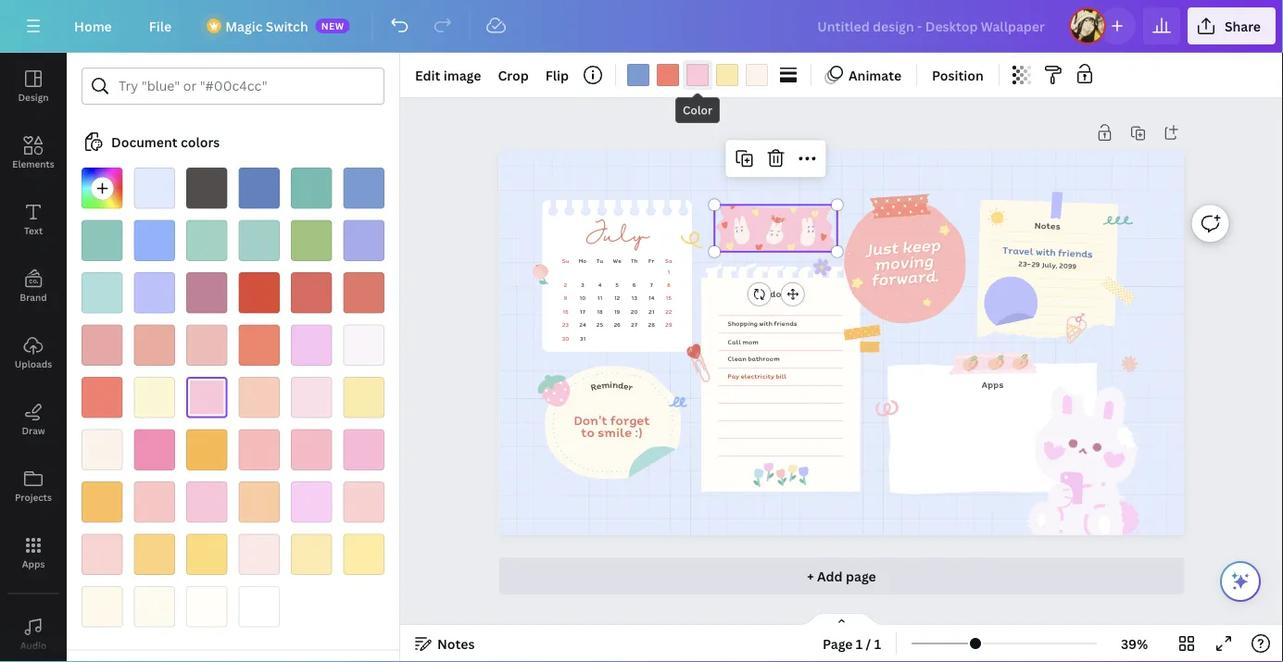 Task type: locate. For each thing, give the bounding box(es) containing it.
e
[[596, 379, 603, 393], [623, 379, 631, 393]]

#ffb743 image
[[186, 430, 228, 471], [186, 430, 228, 471]]

with right the 23-
[[1036, 245, 1057, 260]]

+ add page
[[808, 568, 877, 585]]

#ff8ab9 image
[[134, 430, 175, 471]]

#feeaa9 image
[[343, 377, 385, 419], [343, 377, 385, 419]]

1 vertical spatial apps
[[22, 558, 45, 571]]

#ffcaa1 image
[[239, 482, 280, 523]]

bathroom
[[749, 355, 780, 364]]

0 horizontal spatial 29
[[666, 321, 673, 329]]

7
[[651, 281, 654, 290]]

image
[[444, 66, 482, 84]]

main menu bar
[[0, 0, 1284, 53]]

29 left july,
[[1032, 259, 1041, 270]]

1 vertical spatial friends
[[775, 319, 798, 329]]

apps inside button
[[22, 558, 45, 571]]

#ffc4dc image
[[186, 482, 228, 523], [186, 482, 228, 523]]

shopping
[[728, 319, 758, 329]]

page
[[823, 635, 853, 653]]

1 left /
[[856, 635, 863, 653]]

just
[[865, 236, 900, 262]]

new
[[321, 19, 345, 32]]

edit image button
[[408, 60, 489, 90]]

add a new color image
[[82, 168, 123, 209]]

d
[[618, 379, 625, 392]]

1 vertical spatial 29
[[666, 321, 673, 329]]

design
[[18, 91, 49, 103]]

0 vertical spatial #fc7a6c image
[[657, 64, 679, 86]]

#ffb8c5 image
[[291, 430, 332, 471], [291, 430, 332, 471]]

#fef3eb image
[[746, 64, 768, 86], [746, 64, 768, 86], [82, 430, 123, 471]]

friends down list
[[775, 319, 798, 329]]

0 horizontal spatial friends
[[775, 319, 798, 329]]

1 for page
[[856, 635, 863, 653]]

29
[[1032, 259, 1041, 270], [666, 321, 673, 329]]

29 inside travel with friends 23-29 july, 2099
[[1032, 259, 1041, 270]]

25
[[597, 321, 604, 329]]

1 horizontal spatial 29
[[1032, 259, 1041, 270]]

16
[[563, 308, 569, 316]]

keep
[[902, 233, 942, 259]]

with right the shopping
[[760, 319, 773, 329]]

friends for travel
[[1059, 246, 1094, 261]]

1 for sa
[[668, 268, 671, 276]]

#e87568 image
[[343, 273, 385, 314], [343, 273, 385, 314]]

2099
[[1060, 260, 1078, 271]]

friends for shopping
[[775, 319, 798, 329]]

#524c4c image
[[186, 168, 228, 209]]

10 24 3 17 31
[[580, 281, 587, 343]]

#faf5fa image
[[343, 325, 385, 366], [343, 325, 385, 366]]

#ff8ab9 image
[[134, 430, 175, 471]]

e left i
[[596, 379, 603, 393]]

28
[[649, 321, 656, 329]]

#dfeaff image
[[134, 168, 175, 209], [134, 168, 175, 209]]

mo
[[579, 257, 587, 265]]

#ffe7e7 image
[[239, 534, 280, 576], [239, 534, 280, 576]]

#fc7a6c image down #f0a5a5 icon
[[82, 377, 123, 419]]

add a new color image
[[82, 168, 123, 209]]

#8cb3ff image
[[134, 220, 175, 261]]

friends inside travel with friends 23-29 july, 2099
[[1059, 246, 1094, 261]]

brand
[[20, 291, 47, 304]]

1 horizontal spatial apps
[[983, 378, 1005, 391]]

design button
[[0, 53, 67, 120]]

apps button
[[0, 520, 67, 587]]

0 horizontal spatial with
[[760, 319, 773, 329]]

flip button
[[538, 60, 577, 90]]

apps
[[983, 378, 1005, 391], [22, 558, 45, 571]]

friends right july,
[[1059, 246, 1094, 261]]

audio button
[[0, 602, 67, 663]]

17
[[580, 308, 586, 316]]

#f4a99e image
[[134, 325, 175, 366]]

24
[[580, 321, 587, 329]]

#fac3f3 image
[[291, 325, 332, 366]]

#fc7a6c image down main menu bar
[[657, 64, 679, 86]]

edit
[[415, 66, 441, 84]]

#e5645e image
[[291, 273, 332, 314], [291, 273, 332, 314]]

#759ad7 image
[[343, 168, 385, 209]]

0 horizontal spatial apps
[[22, 558, 45, 571]]

0 vertical spatial friends
[[1059, 246, 1094, 261]]

#ffebab image
[[291, 534, 332, 576], [291, 534, 332, 576]]

#94d4c3 image
[[186, 220, 228, 261], [186, 220, 228, 261]]

1 vertical spatial with
[[760, 319, 773, 329]]

#fffef8 image
[[186, 587, 228, 628], [186, 587, 228, 628]]

#8cb3ff image
[[134, 220, 175, 261]]

#9ac47a image
[[291, 220, 332, 261], [291, 220, 332, 261]]

0 horizontal spatial notes
[[438, 635, 475, 653]]

#a9dfdc image
[[82, 273, 123, 314], [82, 273, 123, 314]]

1 horizontal spatial e
[[623, 379, 631, 393]]

projects button
[[0, 453, 67, 520]]

#ffd1d1 image
[[82, 534, 123, 576], [82, 534, 123, 576]]

forget
[[611, 412, 650, 430]]

1 right /
[[875, 635, 882, 653]]

text button
[[0, 186, 67, 253]]

#97d1c9 image
[[239, 220, 280, 261]]

#fc7a6c image down main menu bar
[[657, 64, 679, 86]]

31
[[580, 334, 586, 343]]

forward.
[[871, 264, 940, 292]]

crop
[[498, 66, 529, 84]]

#ffffff image
[[239, 587, 280, 628]]

#ffec9e image
[[343, 534, 385, 576], [343, 534, 385, 576]]

#bcc1ff image
[[134, 273, 175, 314], [134, 273, 175, 314]]

friends inside shopping with friends call mom
[[775, 319, 798, 329]]

with inside shopping with friends call mom
[[760, 319, 773, 329]]

#ffc4c4 image
[[134, 482, 175, 523], [134, 482, 175, 523]]

#fa8068 image
[[239, 325, 280, 366], [239, 325, 280, 366]]

0 horizontal spatial #fc7a6c image
[[82, 377, 123, 419]]

notes
[[1035, 219, 1062, 233], [438, 635, 475, 653]]

position
[[933, 66, 984, 84]]

#fc7a6c image
[[657, 64, 679, 86], [82, 377, 123, 419]]

#ffd27a image
[[134, 534, 175, 576], [134, 534, 175, 576]]

1 down sa
[[668, 268, 671, 276]]

#759ad7 image
[[628, 64, 650, 86], [628, 64, 650, 86], [343, 168, 385, 209]]

#fecbb8 image
[[239, 377, 280, 419], [239, 377, 280, 419]]

side panel tab list
[[0, 53, 67, 663]]

#fedee9 image
[[291, 377, 332, 419], [291, 377, 332, 419]]

#feeaa9 image
[[717, 64, 739, 86], [717, 64, 739, 86]]

#ffcfcf image
[[343, 482, 385, 523]]

5
[[616, 281, 619, 290]]

#f4a99e image
[[134, 325, 175, 366]]

26
[[614, 321, 621, 329]]

0 vertical spatial with
[[1036, 245, 1057, 260]]

1 vertical spatial #fc7a6c image
[[82, 377, 123, 419]]

#fcf7d2 image
[[134, 377, 175, 419]]

to
[[582, 424, 595, 442]]

travel with friends 23-29 july, 2099
[[1003, 243, 1094, 271]]

clean bathroom pay electricity bill apps
[[728, 355, 1005, 391]]

uploads button
[[0, 320, 67, 387]]

1 inside sa 1 15 29 8 22
[[668, 268, 671, 276]]

0 horizontal spatial 1
[[668, 268, 671, 276]]

document
[[111, 133, 178, 151]]

#fc7a6c image
[[657, 64, 679, 86], [82, 377, 123, 419]]

#f0a5a5 image
[[82, 325, 123, 366]]

#f6bbb7 image
[[186, 325, 228, 366], [186, 325, 228, 366]]

1 vertical spatial #fc7a6c image
[[82, 377, 123, 419]]

1 vertical spatial notes
[[438, 635, 475, 653]]

r
[[590, 380, 598, 394]]

bill
[[777, 372, 787, 382]]

#5c82c2 image
[[239, 168, 280, 209]]

add
[[818, 568, 843, 585]]

#ffb8b8 image
[[239, 430, 280, 471]]

page
[[846, 568, 877, 585]]

animate
[[849, 66, 902, 84]]

#66bdb1 image
[[291, 168, 332, 209], [291, 168, 332, 209]]

fr 14 28 7 21
[[649, 257, 656, 329]]

#fec6d9 image
[[186, 377, 228, 419]]

1 horizontal spatial 1
[[856, 635, 863, 653]]

23-
[[1019, 258, 1033, 269]]

color
[[683, 102, 713, 118]]

friends
[[1059, 246, 1094, 261], [775, 319, 798, 329]]

page 1 / 1
[[823, 635, 882, 653]]

#ffb8d9 image
[[343, 430, 385, 471]]

cute pastel hand drawn doodle line image
[[680, 226, 709, 254]]

0 horizontal spatial #fc7a6c image
[[82, 377, 123, 419]]

moving
[[875, 249, 935, 276]]

e right n
[[623, 379, 631, 393]]

#ffcdf7 image
[[291, 482, 332, 523]]

colors
[[181, 133, 220, 151]]

0 vertical spatial apps
[[983, 378, 1005, 391]]

#fc7a6c image down #f0a5a5 icon
[[82, 377, 123, 419]]

#ffbd59 image
[[82, 482, 123, 523]]

#ffdb76 image
[[186, 534, 228, 576]]

#e44533 image
[[239, 273, 280, 314], [239, 273, 280, 314]]

share button
[[1188, 7, 1277, 44]]

th 13 27 6 20
[[631, 257, 638, 329]]

#ffffff image
[[239, 587, 280, 628]]

with for shopping
[[760, 319, 773, 329]]

#a5abed image
[[343, 220, 385, 261]]

1 horizontal spatial #fc7a6c image
[[657, 64, 679, 86]]

with
[[1036, 245, 1057, 260], [760, 319, 773, 329]]

39% button
[[1105, 629, 1165, 659]]

file
[[149, 17, 172, 35]]

we
[[613, 257, 622, 265]]

1 horizontal spatial friends
[[1059, 246, 1094, 261]]

1 horizontal spatial notes
[[1035, 219, 1062, 233]]

#ffb8d9 image
[[343, 430, 385, 471]]

2 horizontal spatial 1
[[875, 635, 882, 653]]

0 vertical spatial 29
[[1032, 259, 1041, 270]]

tu
[[597, 257, 604, 265]]

just keep moving forward.
[[865, 233, 942, 292]]

edit image
[[415, 66, 482, 84]]

#fffaef image
[[134, 587, 175, 628], [134, 587, 175, 628]]

1 horizontal spatial #fc7a6c image
[[657, 64, 679, 86]]

draw button
[[0, 387, 67, 453]]

3
[[582, 281, 585, 290]]

0 vertical spatial #fc7a6c image
[[657, 64, 679, 86]]

with inside travel with friends 23-29 july, 2099
[[1036, 245, 1057, 260]]

1
[[668, 268, 671, 276], [856, 635, 863, 653], [875, 635, 882, 653]]

#c87f9a image
[[186, 273, 228, 314], [186, 273, 228, 314]]

29 down 22
[[666, 321, 673, 329]]

#fec6d9 image
[[687, 64, 709, 86], [687, 64, 709, 86], [186, 377, 228, 419]]

1 horizontal spatial with
[[1036, 245, 1057, 260]]

switch
[[266, 17, 308, 35]]



Task type: describe. For each thing, give the bounding box(es) containing it.
30
[[562, 334, 570, 343]]

list
[[784, 288, 799, 301]]

notes inside 'button'
[[438, 635, 475, 653]]

animate button
[[819, 60, 909, 90]]

#fcf7d2 image
[[134, 377, 175, 419]]

magic switch
[[225, 17, 308, 35]]

18
[[598, 308, 603, 316]]

magic
[[225, 17, 263, 35]]

20
[[631, 308, 638, 316]]

uploads
[[15, 358, 52, 370]]

show pages image
[[798, 613, 887, 628]]

r e m i n d e r
[[590, 378, 635, 394]]

#fef3eb image
[[82, 430, 123, 471]]

29 inside sa 1 15 29 8 22
[[666, 321, 673, 329]]

0 horizontal spatial e
[[596, 379, 603, 393]]

+
[[808, 568, 814, 585]]

8
[[668, 281, 671, 290]]

+ add page button
[[499, 558, 1185, 595]]

position button
[[925, 60, 992, 90]]

11
[[598, 294, 603, 303]]

mom
[[743, 337, 759, 347]]

#fffaea image
[[82, 587, 123, 628]]

to
[[758, 288, 769, 301]]

projects
[[15, 491, 52, 504]]

#ffbd59 image
[[82, 482, 123, 523]]

we 12 26 5 19
[[613, 257, 622, 329]]

23
[[563, 321, 569, 329]]

#5c82c2 image
[[239, 168, 280, 209]]

draw
[[22, 425, 45, 437]]

color group
[[624, 60, 772, 90]]

july,
[[1042, 260, 1059, 271]]

sa 1 15 29 8 22
[[666, 257, 673, 329]]

#f0a5a5 image
[[82, 325, 123, 366]]

13
[[632, 294, 638, 303]]

#a5abed image
[[343, 220, 385, 261]]

crop button
[[491, 60, 536, 90]]

notes button
[[408, 629, 482, 659]]

9
[[564, 294, 568, 303]]

r
[[628, 380, 635, 394]]

Design title text field
[[803, 7, 1062, 44]]

i
[[610, 378, 613, 391]]

electricity
[[742, 372, 775, 382]]

21
[[649, 308, 655, 316]]

canva assistant image
[[1230, 571, 1252, 593]]

smile
[[598, 424, 633, 442]]

39%
[[1122, 635, 1149, 653]]

home link
[[59, 7, 127, 44]]

document colors
[[111, 133, 220, 151]]

22
[[666, 308, 673, 316]]

#fffaea image
[[82, 587, 123, 628]]

do
[[771, 288, 782, 301]]

su
[[562, 257, 570, 265]]

Try "blue" or "#00c4cc" search field
[[119, 69, 373, 104]]

audio
[[20, 640, 47, 652]]

#97d1c9 image
[[239, 220, 280, 261]]

call
[[728, 337, 742, 347]]

tu 11 25 4 18
[[597, 257, 604, 329]]

#ffb8b8 image
[[239, 430, 280, 471]]

text
[[24, 224, 43, 237]]

july
[[586, 220, 650, 254]]

0 vertical spatial notes
[[1035, 219, 1062, 233]]

14
[[649, 294, 655, 303]]

th
[[632, 257, 638, 265]]

4
[[599, 281, 602, 290]]

flip
[[546, 66, 569, 84]]

share
[[1225, 17, 1262, 35]]

#ffcaa1 image
[[239, 482, 280, 523]]

with for travel
[[1036, 245, 1057, 260]]

10
[[580, 294, 586, 303]]

15
[[666, 294, 672, 303]]

shopping with friends call mom
[[728, 319, 798, 347]]

#ffcfcf image
[[343, 482, 385, 523]]

#ffdb76 image
[[186, 534, 228, 576]]

#7dc7bd image
[[82, 220, 123, 261]]

#524c4c image
[[186, 168, 228, 209]]

clean
[[728, 355, 747, 364]]

19
[[615, 308, 621, 316]]

:)
[[636, 424, 643, 442]]

#fac3f3 image
[[291, 325, 332, 366]]

#7dc7bd image
[[82, 220, 123, 261]]

2
[[564, 281, 568, 290]]

elements button
[[0, 120, 67, 186]]

6
[[633, 281, 637, 290]]

12
[[615, 294, 621, 303]]

sa
[[666, 257, 673, 265]]

travel
[[1003, 243, 1035, 259]]

don't forget to smile :)
[[575, 412, 650, 442]]

#ffcdf7 image
[[291, 482, 332, 523]]

to do list
[[758, 288, 799, 301]]

apps inside clean bathroom pay electricity bill apps
[[983, 378, 1005, 391]]

file button
[[134, 7, 187, 44]]



Task type: vqa. For each thing, say whether or not it's contained in the screenshot.
The Templates in customize environmentalist posters that inform and encourage climate change awareness. use our collection of printable climate change poster templates you can use or print as is or personalize to fit your cause.
no



